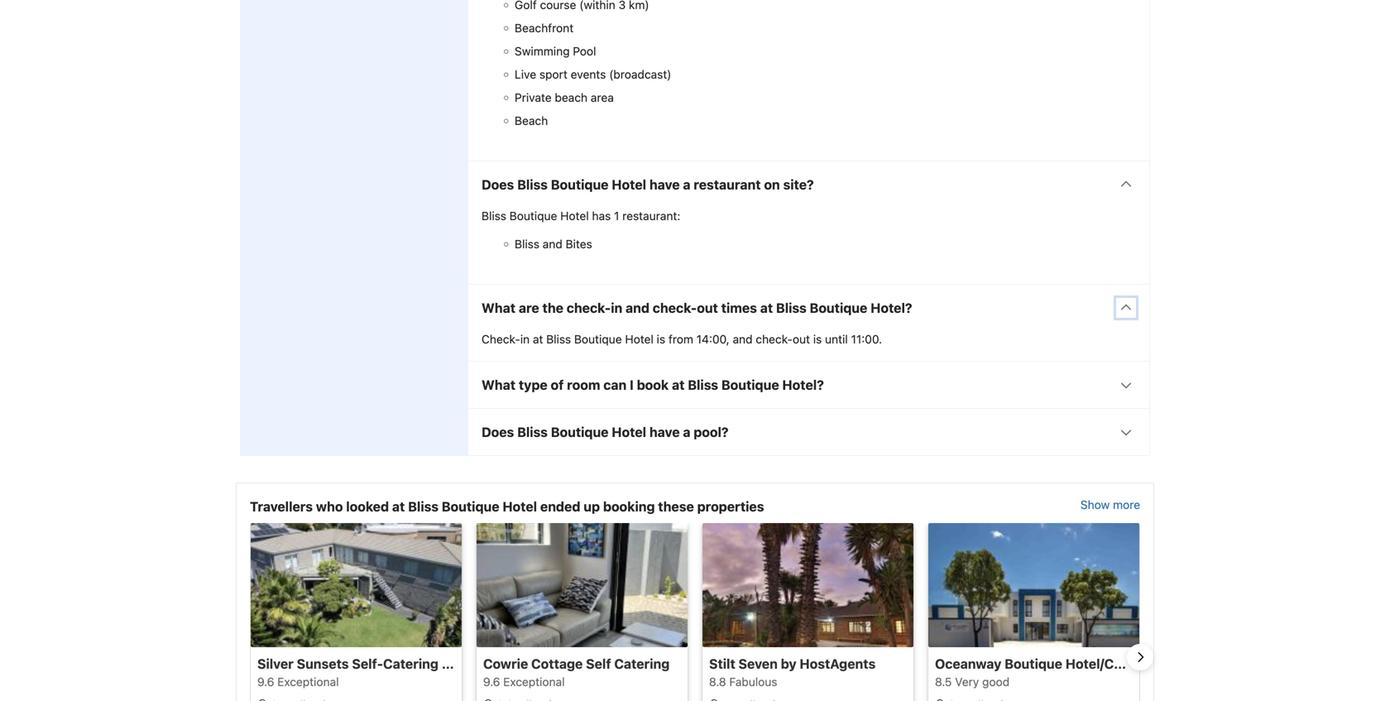 Task type: vqa. For each thing, say whether or not it's contained in the screenshot.
the things inside Fremantle 152 things to do
no



Task type: locate. For each thing, give the bounding box(es) containing it.
catering left apartments
[[383, 656, 439, 672]]

accordion control element
[[468, 0, 1150, 456]]

cowrie
[[483, 656, 528, 672]]

out
[[697, 300, 718, 316], [793, 332, 810, 346]]

1 is from the left
[[657, 332, 666, 346]]

9.6 exceptional down the cowrie
[[483, 675, 565, 689]]

good
[[983, 675, 1010, 689]]

what for what type of room can i book at bliss boutique hotel?
[[482, 377, 516, 393]]

have up restaurant:
[[650, 177, 680, 192]]

1 vertical spatial in
[[520, 332, 530, 346]]

0 horizontal spatial and
[[543, 237, 563, 251]]

hotel?
[[871, 300, 913, 316], [783, 377, 824, 393]]

and up check-in at bliss boutique hotel is from 14:00, and check-out is until 11:00.
[[626, 300, 650, 316]]

check- up from
[[653, 300, 697, 316]]

8.5 very
[[935, 675, 979, 689]]

what left are at the left top of the page
[[482, 300, 516, 316]]

catering for self
[[614, 656, 670, 672]]

bliss boutique hotel has 1 restaurant:
[[482, 209, 681, 223]]

check-
[[567, 300, 611, 316], [653, 300, 697, 316], [756, 332, 793, 346]]

in
[[611, 300, 623, 316], [520, 332, 530, 346]]

9.6 exceptional
[[257, 675, 339, 689], [483, 675, 565, 689]]

0 horizontal spatial 9.6 exceptional
[[257, 675, 339, 689]]

and right 14:00,
[[733, 332, 753, 346]]

2 does from the top
[[482, 424, 514, 440]]

1 have from the top
[[650, 177, 680, 192]]

by
[[781, 656, 797, 672]]

is
[[657, 332, 666, 346], [813, 332, 822, 346]]

0 horizontal spatial catering
[[383, 656, 439, 672]]

1 vertical spatial and
[[626, 300, 650, 316]]

1 a from the top
[[683, 177, 691, 192]]

region containing silver sunsets self-catering apartments
[[237, 523, 1179, 701]]

1 horizontal spatial in
[[611, 300, 623, 316]]

silver
[[257, 656, 294, 672]]

0 vertical spatial does
[[482, 177, 514, 192]]

at
[[760, 300, 773, 316], [533, 332, 543, 346], [672, 377, 685, 393], [392, 499, 405, 514]]

boutique
[[551, 177, 609, 192], [510, 209, 557, 223], [810, 300, 868, 316], [574, 332, 622, 346], [722, 377, 779, 393], [551, 424, 609, 440], [442, 499, 500, 514], [1005, 656, 1063, 672]]

1 horizontal spatial check-
[[653, 300, 697, 316]]

9.6 exceptional inside cowrie cottage self catering 9.6 exceptional
[[483, 675, 565, 689]]

bliss inside what are the check-in and check-out times at bliss boutique hotel? dropdown button
[[776, 300, 807, 316]]

times
[[721, 300, 757, 316]]

beach
[[555, 91, 588, 104]]

out down what are the check-in and check-out times at bliss boutique hotel? dropdown button
[[793, 332, 810, 346]]

events
[[571, 67, 606, 81]]

catering inside 'silver sunsets self-catering apartments 9.6 exceptional'
[[383, 656, 439, 672]]

sunsets
[[297, 656, 349, 672]]

travellers who looked at bliss boutique hotel ended up booking these properties
[[250, 499, 764, 514]]

oceanway boutique hotel/conference 8.5 very good
[[935, 656, 1179, 689]]

what type of room can i book at bliss boutique hotel?
[[482, 377, 824, 393]]

boutique inside oceanway boutique hotel/conference 8.5 very good
[[1005, 656, 1063, 672]]

is left until
[[813, 332, 822, 346]]

a left restaurant
[[683, 177, 691, 192]]

oceanway
[[935, 656, 1002, 672]]

show
[[1081, 498, 1110, 511]]

9.6 exceptional inside 'silver sunsets self-catering apartments 9.6 exceptional'
[[257, 675, 339, 689]]

hotel
[[612, 177, 646, 192], [561, 209, 589, 223], [625, 332, 654, 346], [612, 424, 646, 440], [503, 499, 537, 514]]

on
[[764, 177, 780, 192]]

1 horizontal spatial catering
[[614, 656, 670, 672]]

2 what from the top
[[482, 377, 516, 393]]

catering inside cowrie cottage self catering 9.6 exceptional
[[614, 656, 670, 672]]

have left pool?
[[650, 424, 680, 440]]

2 a from the top
[[683, 424, 691, 440]]

a left pool?
[[683, 424, 691, 440]]

0 vertical spatial a
[[683, 177, 691, 192]]

1 what from the top
[[482, 300, 516, 316]]

0 vertical spatial in
[[611, 300, 623, 316]]

0 vertical spatial and
[[543, 237, 563, 251]]

can
[[604, 377, 627, 393]]

what left type
[[482, 377, 516, 393]]

0 horizontal spatial out
[[697, 300, 718, 316]]

1 horizontal spatial and
[[626, 300, 650, 316]]

9.6 exceptional down silver at left bottom
[[257, 675, 339, 689]]

check-in at bliss boutique hotel is from 14:00, and check-out is until 11:00.
[[482, 332, 882, 346]]

a for pool?
[[683, 424, 691, 440]]

private
[[515, 91, 552, 104]]

and
[[543, 237, 563, 251], [626, 300, 650, 316], [733, 332, 753, 346]]

1 vertical spatial a
[[683, 424, 691, 440]]

catering
[[383, 656, 439, 672], [614, 656, 670, 672]]

up
[[584, 499, 600, 514]]

from
[[669, 332, 694, 346]]

0 vertical spatial what
[[482, 300, 516, 316]]

stilt seven by hostagents 8.8 fabulous
[[709, 656, 876, 689]]

2 9.6 exceptional from the left
[[483, 675, 565, 689]]

does
[[482, 177, 514, 192], [482, 424, 514, 440]]

8.8 fabulous
[[709, 675, 778, 689]]

1 vertical spatial what
[[482, 377, 516, 393]]

0 vertical spatial hotel?
[[871, 300, 913, 316]]

1 horizontal spatial is
[[813, 332, 822, 346]]

seven
[[739, 656, 778, 672]]

does bliss boutique hotel have a pool?
[[482, 424, 729, 440]]

2 vertical spatial and
[[733, 332, 753, 346]]

show more link
[[1081, 497, 1141, 516]]

0 vertical spatial have
[[650, 177, 680, 192]]

catering right self
[[614, 656, 670, 672]]

2 have from the top
[[650, 424, 680, 440]]

hotel left "ended"
[[503, 499, 537, 514]]

0 vertical spatial out
[[697, 300, 718, 316]]

2 catering from the left
[[614, 656, 670, 672]]

1 9.6 exceptional from the left
[[257, 675, 339, 689]]

i
[[630, 377, 634, 393]]

are
[[519, 300, 539, 316]]

hostagents
[[800, 656, 876, 672]]

bliss
[[517, 177, 548, 192], [482, 209, 507, 223], [515, 237, 540, 251], [776, 300, 807, 316], [546, 332, 571, 346], [688, 377, 719, 393], [517, 424, 548, 440], [408, 499, 439, 514]]

at right 'book'
[[672, 377, 685, 393]]

what
[[482, 300, 516, 316], [482, 377, 516, 393]]

area
[[591, 91, 614, 104]]

travellers
[[250, 499, 313, 514]]

does for does bliss boutique hotel have a pool?
[[482, 424, 514, 440]]

0 horizontal spatial hotel?
[[783, 377, 824, 393]]

1 horizontal spatial 9.6 exceptional
[[483, 675, 565, 689]]

and left bites
[[543, 237, 563, 251]]

hotel? up 11:00.
[[871, 300, 913, 316]]

0 horizontal spatial is
[[657, 332, 666, 346]]

1 horizontal spatial out
[[793, 332, 810, 346]]

silver sunsets self-catering apartments 9.6 exceptional
[[257, 656, 518, 689]]

site?
[[783, 177, 814, 192]]

1 catering from the left
[[383, 656, 439, 672]]

check- right the at the top left of page
[[567, 300, 611, 316]]

does bliss boutique hotel have a restaurant on site?
[[482, 177, 814, 192]]

is left from
[[657, 332, 666, 346]]

hotel? up does bliss boutique hotel have a pool? dropdown button
[[783, 377, 824, 393]]

out inside dropdown button
[[697, 300, 718, 316]]

1 vertical spatial does
[[482, 424, 514, 440]]

the
[[543, 300, 564, 316]]

have
[[650, 177, 680, 192], [650, 424, 680, 440]]

2 is from the left
[[813, 332, 822, 346]]

in down are at the left top of the page
[[520, 332, 530, 346]]

out left times
[[697, 300, 718, 316]]

region
[[237, 523, 1179, 701]]

0 horizontal spatial in
[[520, 332, 530, 346]]

hotel left has
[[561, 209, 589, 223]]

check- down what are the check-in and check-out times at bliss boutique hotel? dropdown button
[[756, 332, 793, 346]]

a
[[683, 177, 691, 192], [683, 424, 691, 440]]

sport
[[540, 67, 568, 81]]

1 does from the top
[[482, 177, 514, 192]]

in right the at the top left of page
[[611, 300, 623, 316]]

1 vertical spatial have
[[650, 424, 680, 440]]

cowrie cottage self catering 9.6 exceptional
[[483, 656, 670, 689]]



Task type: describe. For each thing, give the bounding box(es) containing it.
self-
[[352, 656, 383, 672]]

1 vertical spatial hotel?
[[783, 377, 824, 393]]

1
[[614, 209, 619, 223]]

booking
[[603, 499, 655, 514]]

in inside dropdown button
[[611, 300, 623, 316]]

at right times
[[760, 300, 773, 316]]

stilt
[[709, 656, 736, 672]]

hotel/conference
[[1066, 656, 1179, 672]]

beach
[[515, 114, 548, 127]]

pool?
[[694, 424, 729, 440]]

what for what are the check-in and check-out times at bliss boutique hotel?
[[482, 300, 516, 316]]

bites
[[566, 237, 592, 251]]

2 horizontal spatial and
[[733, 332, 753, 346]]

cottage
[[531, 656, 583, 672]]

live sport events (broadcast)
[[515, 67, 672, 81]]

room
[[567, 377, 600, 393]]

does for does bliss boutique hotel have a restaurant on site?
[[482, 177, 514, 192]]

1 vertical spatial out
[[793, 332, 810, 346]]

bliss inside does bliss boutique hotel have a restaurant on site? dropdown button
[[517, 177, 548, 192]]

check-
[[482, 332, 520, 346]]

hotel down the i
[[612, 424, 646, 440]]

apartments
[[442, 656, 518, 672]]

has
[[592, 209, 611, 223]]

of
[[551, 377, 564, 393]]

catering for self-
[[383, 656, 439, 672]]

swimming
[[515, 44, 570, 58]]

0 horizontal spatial check-
[[567, 300, 611, 316]]

hotel left from
[[625, 332, 654, 346]]

at right looked
[[392, 499, 405, 514]]

beachfront
[[515, 21, 574, 35]]

(broadcast)
[[609, 67, 672, 81]]

11:00.
[[851, 332, 882, 346]]

1 horizontal spatial hotel?
[[871, 300, 913, 316]]

hotel up 1
[[612, 177, 646, 192]]

type
[[519, 377, 548, 393]]

restaurant:
[[623, 209, 681, 223]]

pool
[[573, 44, 596, 58]]

does bliss boutique hotel have a pool? button
[[468, 409, 1150, 455]]

show more
[[1081, 498, 1141, 511]]

properties
[[697, 499, 764, 514]]

a for restaurant
[[683, 177, 691, 192]]

bliss inside what type of room can i book at bliss boutique hotel? dropdown button
[[688, 377, 719, 393]]

more
[[1113, 498, 1141, 511]]

does bliss boutique hotel have a restaurant on site? button
[[468, 161, 1150, 208]]

what are the check-in and check-out times at bliss boutique hotel? button
[[468, 285, 1150, 331]]

what type of room can i book at bliss boutique hotel? button
[[468, 362, 1150, 408]]

book
[[637, 377, 669, 393]]

these
[[658, 499, 694, 514]]

until
[[825, 332, 848, 346]]

have for pool?
[[650, 424, 680, 440]]

and inside dropdown button
[[626, 300, 650, 316]]

private beach area
[[515, 91, 614, 104]]

14:00,
[[697, 332, 730, 346]]

swimming pool
[[515, 44, 596, 58]]

have for restaurant
[[650, 177, 680, 192]]

ended
[[540, 499, 581, 514]]

bliss and bites
[[515, 237, 592, 251]]

2 horizontal spatial check-
[[756, 332, 793, 346]]

self
[[586, 656, 611, 672]]

restaurant
[[694, 177, 761, 192]]

bliss inside does bliss boutique hotel have a pool? dropdown button
[[517, 424, 548, 440]]

at down are at the left top of the page
[[533, 332, 543, 346]]

what are the check-in and check-out times at bliss boutique hotel?
[[482, 300, 913, 316]]

live
[[515, 67, 536, 81]]

who
[[316, 499, 343, 514]]

looked
[[346, 499, 389, 514]]



